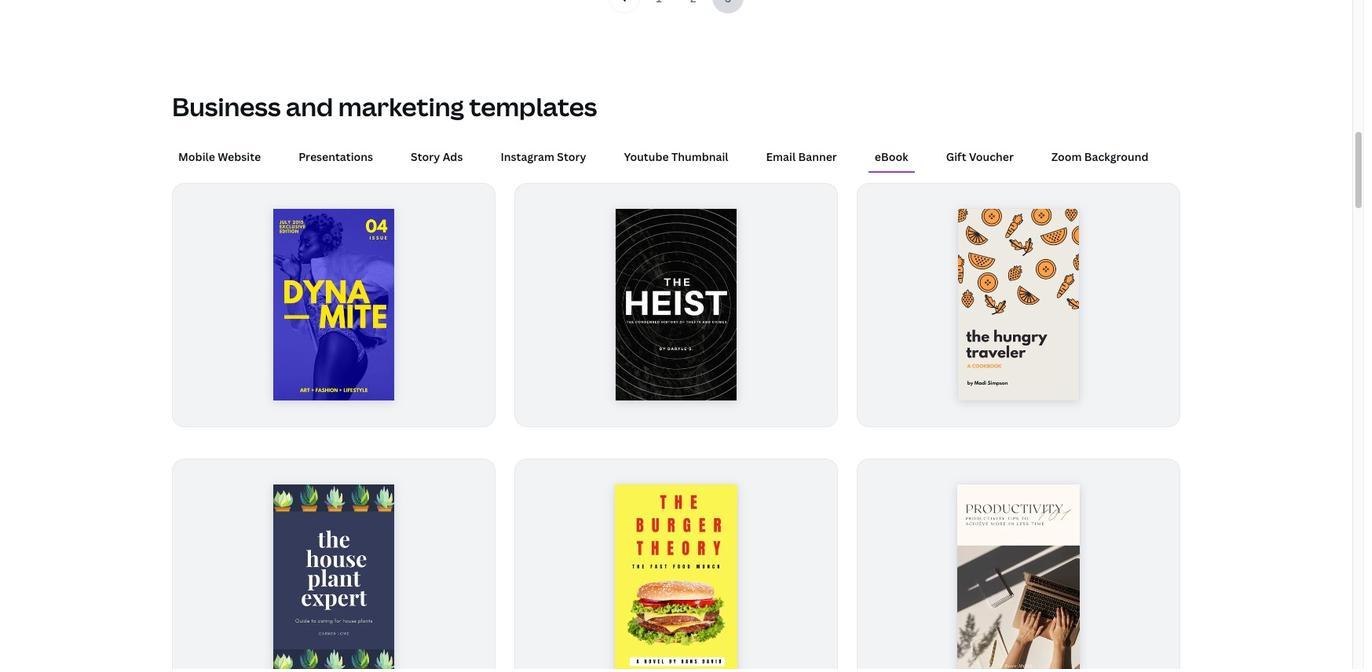 Task type: vqa. For each thing, say whether or not it's contained in the screenshot.
Banner
yes



Task type: locate. For each thing, give the bounding box(es) containing it.
story inside instagram story "button"
[[557, 149, 586, 164]]

0 horizontal spatial story
[[411, 149, 440, 164]]

story left ads at left
[[411, 149, 440, 164]]

background
[[1085, 149, 1149, 164]]

gift voucher button
[[940, 142, 1020, 171]]

mobile website
[[178, 149, 261, 164]]

email banner button
[[760, 142, 844, 171]]

1 horizontal spatial story
[[557, 149, 586, 164]]

art and fashion ebook image
[[274, 209, 394, 401]]

ivory minimalist classy coach productivity tips ebook cover image
[[957, 484, 1080, 669]]

story right instagram
[[557, 149, 586, 164]]

email banner
[[766, 149, 837, 164]]

marketing
[[338, 90, 464, 123]]

2 story from the left
[[557, 149, 586, 164]]

youtube
[[624, 149, 669, 164]]

business
[[172, 90, 281, 123]]

orange food icons recipe ebook cover image
[[959, 209, 1079, 401]]

presentations button
[[292, 142, 379, 171]]

green potted plants illustration ebook cover image
[[274, 484, 394, 669]]

instagram story button
[[494, 142, 593, 171]]

presentations
[[299, 149, 373, 164]]

1 story from the left
[[411, 149, 440, 164]]

story
[[411, 149, 440, 164], [557, 149, 586, 164]]

crime history non-fiction ebook cover image
[[616, 209, 736, 401]]

mobile website button
[[172, 142, 267, 171]]



Task type: describe. For each thing, give the bounding box(es) containing it.
instagram story
[[501, 149, 586, 164]]

story inside story ads button
[[411, 149, 440, 164]]

banner
[[798, 149, 837, 164]]

thumbnail
[[672, 149, 729, 164]]

ebook button
[[869, 142, 915, 171]]

story ads button
[[405, 142, 469, 171]]

youtube thumbnail
[[624, 149, 729, 164]]

templates
[[469, 90, 597, 123]]

zoom
[[1052, 149, 1082, 164]]

story ads
[[411, 149, 463, 164]]

and
[[286, 90, 333, 123]]

gift
[[946, 149, 967, 164]]

ads
[[443, 149, 463, 164]]

zoom background button
[[1046, 142, 1155, 171]]

gift voucher
[[946, 149, 1014, 164]]

voucher
[[969, 149, 1014, 164]]

website
[[218, 149, 261, 164]]

mobile
[[178, 149, 215, 164]]

business and marketing templates
[[172, 90, 597, 123]]

yellow and red burger recipe book cover image
[[615, 484, 738, 669]]

zoom background
[[1052, 149, 1149, 164]]

email
[[766, 149, 796, 164]]

instagram
[[501, 149, 555, 164]]

youtube thumbnail button
[[618, 142, 735, 171]]

ebook
[[875, 149, 909, 164]]



